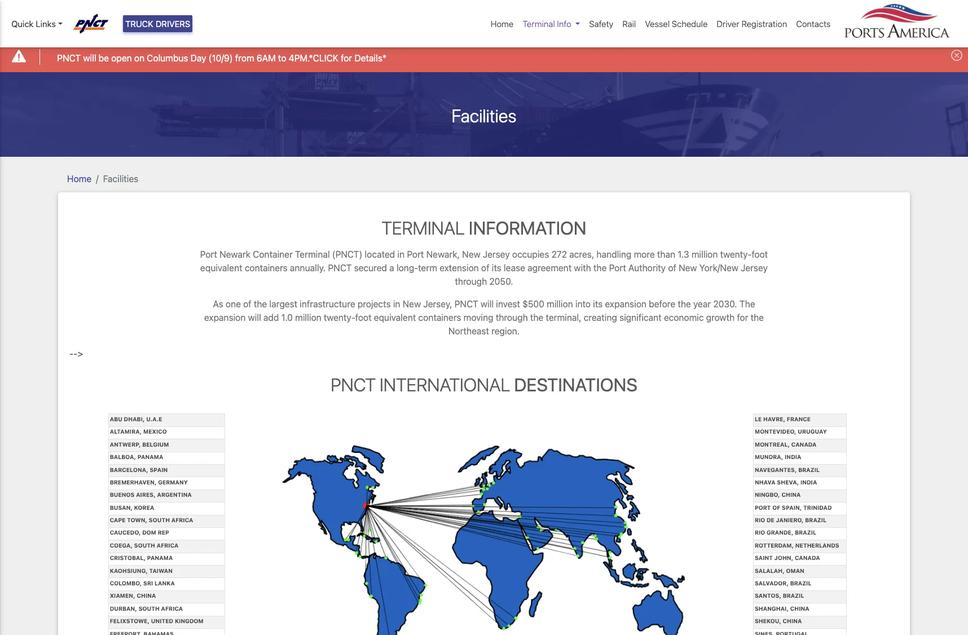 Task type: describe. For each thing, give the bounding box(es) containing it.
from
[[235, 53, 254, 63]]

container
[[253, 250, 293, 260]]

(10/9)
[[209, 53, 233, 63]]

1.3
[[678, 250, 690, 260]]

moving
[[464, 313, 494, 323]]

terminal info
[[523, 19, 572, 29]]

0 horizontal spatial jersey
[[483, 250, 510, 260]]

busan, korea
[[110, 505, 154, 511]]

vessel schedule link
[[641, 13, 713, 35]]

of down ningbo, china
[[773, 505, 781, 511]]

jersey,
[[424, 299, 453, 309]]

de
[[767, 517, 775, 524]]

terminal information
[[382, 217, 587, 239]]

argentina
[[157, 492, 192, 499]]

cape
[[110, 517, 126, 524]]

annually.
[[290, 263, 326, 273]]

1 horizontal spatial expansion
[[606, 299, 647, 309]]

china for ningbo, china
[[782, 492, 801, 499]]

navegantes,
[[755, 467, 797, 473]]

balboa, panama
[[110, 454, 163, 461]]

shanghai, china
[[755, 606, 810, 612]]

havre,
[[764, 416, 786, 423]]

vessel schedule
[[645, 19, 708, 29]]

long-
[[397, 263, 418, 273]]

xiamen, china
[[110, 593, 156, 600]]

creating
[[584, 313, 618, 323]]

equivalent inside "as one of the largest infrastructure projects in new jersey, pnct will invest $500 million into its expansion before the year 2030. the expansion will add 1.0 million twenty-foot equivalent containers moving through the terminal, creating significant economic growth for the northeast region."
[[374, 313, 416, 323]]

2 vertical spatial million
[[295, 313, 322, 323]]

pnct inside port newark container terminal (pnct) located in port newark, new jersey occupies 272 acres, handling more than 1.3 million twenty-foot equivalent containers annually. pnct secured a long-term extension of its lease agreement with the port authority of new york/new jersey through 2050.
[[328, 263, 352, 273]]

xiamen,
[[110, 593, 135, 600]]

2030.
[[714, 299, 738, 309]]

rail image
[[281, 441, 688, 636]]

before
[[649, 299, 676, 309]]

altamira,
[[110, 429, 142, 436]]

containers inside port newark container terminal (pnct) located in port newark, new jersey occupies 272 acres, handling more than 1.3 million twenty-foot equivalent containers annually. pnct secured a long-term extension of its lease agreement with the port authority of new york/new jersey through 2050.
[[245, 263, 288, 273]]

0 vertical spatial facilities
[[452, 105, 517, 126]]

truck
[[125, 19, 153, 29]]

newark
[[220, 250, 251, 260]]

china for shanghai, china
[[791, 606, 810, 612]]

pnct will be open on columbus day (10/9) from 6am to 4pm.*click for details*
[[57, 53, 387, 63]]

agreement
[[528, 263, 572, 273]]

in inside "as one of the largest infrastructure projects in new jersey, pnct will invest $500 million into its expansion before the year 2030. the expansion will add 1.0 million twenty-foot equivalent containers moving through the terminal, creating significant economic growth for the northeast region."
[[393, 299, 401, 309]]

brazil for navegantes, brazil
[[799, 467, 820, 473]]

port left newark at the top left
[[200, 250, 217, 260]]

columbus
[[147, 53, 188, 63]]

south for durban,
[[139, 606, 160, 612]]

truck drivers
[[125, 19, 190, 29]]

more
[[634, 250, 655, 260]]

for inside alert
[[341, 53, 352, 63]]

the up add
[[254, 299, 267, 309]]

through inside port newark container terminal (pnct) located in port newark, new jersey occupies 272 acres, handling more than 1.3 million twenty-foot equivalent containers annually. pnct secured a long-term extension of its lease agreement with the port authority of new york/new jersey through 2050.
[[455, 277, 487, 287]]

quick
[[11, 19, 34, 29]]

kingdom
[[175, 618, 204, 625]]

altamira, mexico
[[110, 429, 167, 436]]

be
[[99, 53, 109, 63]]

0 vertical spatial africa
[[171, 517, 193, 524]]

kaohsiung,
[[110, 568, 148, 575]]

terminal,
[[546, 313, 582, 323]]

coega,
[[110, 543, 133, 549]]

panama for balboa, panama
[[138, 454, 163, 461]]

shekou,
[[755, 618, 782, 625]]

the inside port newark container terminal (pnct) located in port newark, new jersey occupies 272 acres, handling more than 1.3 million twenty-foot equivalent containers annually. pnct secured a long-term extension of its lease agreement with the port authority of new york/new jersey through 2050.
[[594, 263, 607, 273]]

rio grande, brazil
[[755, 530, 817, 537]]

port down handling
[[610, 263, 627, 273]]

1 - from the left
[[69, 349, 74, 359]]

6am
[[257, 53, 276, 63]]

mundra, india
[[755, 454, 802, 461]]

on
[[134, 53, 145, 63]]

rep
[[158, 530, 169, 537]]

cape town, south africa
[[110, 517, 193, 524]]

1 horizontal spatial home link
[[487, 13, 519, 35]]

cristobal, panama
[[110, 555, 173, 562]]

(pnct)
[[332, 250, 363, 260]]

montevideo,
[[755, 429, 797, 436]]

the up economic
[[678, 299, 691, 309]]

port up long-
[[407, 250, 424, 260]]

caucedo, dom rep
[[110, 530, 169, 537]]

korea
[[134, 505, 154, 511]]

spain
[[150, 467, 168, 473]]

1 horizontal spatial million
[[547, 299, 573, 309]]

significant
[[620, 313, 662, 323]]

day
[[191, 53, 206, 63]]

brazil for salvador, brazil
[[791, 580, 812, 587]]

china for xiamen, china
[[137, 593, 156, 600]]

0 vertical spatial canada
[[792, 441, 817, 448]]

safety
[[590, 19, 614, 29]]

south for coega,
[[134, 543, 155, 549]]

china for shekou, china
[[783, 618, 803, 625]]

rio for rio de janiero, brazil
[[755, 517, 766, 524]]

2 horizontal spatial will
[[481, 299, 494, 309]]

truck drivers link
[[123, 15, 193, 32]]

panama for cristobal, panama
[[147, 555, 173, 562]]

links
[[36, 19, 56, 29]]

brazil up rotterdam, netherlands
[[796, 530, 817, 537]]

nhava
[[755, 479, 776, 486]]

contacts link
[[792, 13, 836, 35]]

africa for coega, south africa
[[157, 543, 179, 549]]

containers inside "as one of the largest infrastructure projects in new jersey, pnct will invest $500 million into its expansion before the year 2030. the expansion will add 1.0 million twenty-foot equivalent containers moving through the terminal, creating significant economic growth for the northeast region."
[[419, 313, 462, 323]]

newark,
[[427, 250, 460, 260]]

trinidad
[[804, 505, 833, 511]]

the down $500
[[531, 313, 544, 323]]

united
[[151, 618, 173, 625]]

growth
[[707, 313, 735, 323]]

santos, brazil
[[755, 593, 805, 600]]

term
[[418, 263, 438, 273]]

in inside port newark container terminal (pnct) located in port newark, new jersey occupies 272 acres, handling more than 1.3 million twenty-foot equivalent containers annually. pnct secured a long-term extension of its lease agreement with the port authority of new york/new jersey through 2050.
[[398, 250, 405, 260]]

germany
[[158, 479, 188, 486]]

handling
[[597, 250, 632, 260]]

barcelona,
[[110, 467, 148, 473]]

durban, south africa
[[110, 606, 183, 612]]

driver registration link
[[713, 13, 792, 35]]

details*
[[355, 53, 387, 63]]

to
[[278, 53, 287, 63]]

cristobal,
[[110, 555, 146, 562]]

terminal info link
[[519, 13, 585, 35]]

pnct international destinations
[[331, 374, 638, 396]]

rotterdam, netherlands
[[755, 543, 840, 549]]

salvador,
[[755, 580, 789, 587]]

pnct inside alert
[[57, 53, 81, 63]]

equivalent inside port newark container terminal (pnct) located in port newark, new jersey occupies 272 acres, handling more than 1.3 million twenty-foot equivalent containers annually. pnct secured a long-term extension of its lease agreement with the port authority of new york/new jersey through 2050.
[[200, 263, 243, 273]]

shanghai,
[[755, 606, 789, 612]]



Task type: vqa. For each thing, say whether or not it's contained in the screenshot.
PROVIDE to the bottom
no



Task type: locate. For each thing, give the bounding box(es) containing it.
twenty- inside "as one of the largest infrastructure projects in new jersey, pnct will invest $500 million into its expansion before the year 2030. the expansion will add 1.0 million twenty-foot equivalent containers moving through the terminal, creating significant economic growth for the northeast region."
[[324, 313, 356, 323]]

sri
[[143, 580, 153, 587]]

navegantes, brazil
[[755, 467, 820, 473]]

1 vertical spatial rio
[[755, 530, 766, 537]]

1 horizontal spatial foot
[[752, 250, 769, 260]]

terminal for terminal info
[[523, 19, 555, 29]]

1 vertical spatial containers
[[419, 313, 462, 323]]

1 vertical spatial home link
[[67, 174, 92, 184]]

equivalent down newark at the top left
[[200, 263, 243, 273]]

brazil down trinidad
[[806, 517, 827, 524]]

expansion
[[606, 299, 647, 309], [204, 313, 246, 323]]

2 vertical spatial south
[[139, 606, 160, 612]]

quick links link
[[11, 17, 63, 30]]

south up felixstowe, united kingdom
[[139, 606, 160, 612]]

0 vertical spatial panama
[[138, 454, 163, 461]]

jersey right york/new
[[741, 263, 768, 273]]

terminal inside port newark container terminal (pnct) located in port newark, new jersey occupies 272 acres, handling more than 1.3 million twenty-foot equivalent containers annually. pnct secured a long-term extension of its lease agreement with the port authority of new york/new jersey through 2050.
[[295, 250, 330, 260]]

for
[[341, 53, 352, 63], [738, 313, 749, 323]]

china down shanghai, china
[[783, 618, 803, 625]]

the
[[740, 299, 756, 309]]

of up 2050. at top right
[[482, 263, 490, 273]]

4pm.*click
[[289, 53, 339, 63]]

canada down the uruguay
[[792, 441, 817, 448]]

information
[[469, 217, 587, 239]]

containers down 'jersey,'
[[419, 313, 462, 323]]

belgium
[[142, 441, 169, 448]]

foot down projects
[[356, 313, 372, 323]]

0 vertical spatial foot
[[752, 250, 769, 260]]

africa down argentina
[[171, 517, 193, 524]]

pnct inside "as one of the largest infrastructure projects in new jersey, pnct will invest $500 million into its expansion before the year 2030. the expansion will add 1.0 million twenty-foot equivalent containers moving through the terminal, creating significant economic growth for the northeast region."
[[455, 299, 479, 309]]

its up 2050. at top right
[[492, 263, 502, 273]]

colombo, sri lanka
[[110, 580, 175, 587]]

foot inside port newark container terminal (pnct) located in port newark, new jersey occupies 272 acres, handling more than 1.3 million twenty-foot equivalent containers annually. pnct secured a long-term extension of its lease agreement with the port authority of new york/new jersey through 2050.
[[752, 250, 769, 260]]

0 vertical spatial twenty-
[[721, 250, 752, 260]]

0 horizontal spatial expansion
[[204, 313, 246, 323]]

2050.
[[490, 277, 514, 287]]

new left 'jersey,'
[[403, 299, 421, 309]]

for inside "as one of the largest infrastructure projects in new jersey, pnct will invest $500 million into its expansion before the year 2030. the expansion will add 1.0 million twenty-foot equivalent containers moving through the terminal, creating significant economic growth for the northeast region."
[[738, 313, 749, 323]]

1 horizontal spatial will
[[248, 313, 261, 323]]

0 horizontal spatial equivalent
[[200, 263, 243, 273]]

brazil up sheva,
[[799, 467, 820, 473]]

montevideo, uruguay
[[755, 429, 828, 436]]

expansion down as
[[204, 313, 246, 323]]

through
[[455, 277, 487, 287], [496, 313, 528, 323]]

0 horizontal spatial terminal
[[295, 250, 330, 260]]

brazil down the oman
[[791, 580, 812, 587]]

0 vertical spatial million
[[692, 250, 718, 260]]

year
[[694, 299, 711, 309]]

0 vertical spatial equivalent
[[200, 263, 243, 273]]

1 horizontal spatial facilities
[[452, 105, 517, 126]]

panama
[[138, 454, 163, 461], [147, 555, 173, 562]]

million right "1.0"
[[295, 313, 322, 323]]

0 horizontal spatial foot
[[356, 313, 372, 323]]

twenty- up york/new
[[721, 250, 752, 260]]

1 vertical spatial twenty-
[[324, 313, 356, 323]]

africa for durban, south africa
[[161, 606, 183, 612]]

1 vertical spatial home
[[67, 174, 92, 184]]

0 vertical spatial through
[[455, 277, 487, 287]]

into
[[576, 299, 591, 309]]

2 vertical spatial terminal
[[295, 250, 330, 260]]

0 horizontal spatial twenty-
[[324, 313, 356, 323]]

2 horizontal spatial terminal
[[523, 19, 555, 29]]

will left be
[[83, 53, 96, 63]]

1 vertical spatial india
[[801, 479, 818, 486]]

pnct will be open on columbus day (10/9) from 6am to 4pm.*click for details* link
[[57, 51, 387, 65]]

0 vertical spatial in
[[398, 250, 405, 260]]

0 horizontal spatial million
[[295, 313, 322, 323]]

0 horizontal spatial new
[[403, 299, 421, 309]]

taiwan
[[149, 568, 173, 575]]

in up long-
[[398, 250, 405, 260]]

1 horizontal spatial equivalent
[[374, 313, 416, 323]]

panama up taiwan
[[147, 555, 173, 562]]

its up creating
[[594, 299, 603, 309]]

new inside "as one of the largest infrastructure projects in new jersey, pnct will invest $500 million into its expansion before the year 2030. the expansion will add 1.0 million twenty-foot equivalent containers moving through the terminal, creating significant economic growth for the northeast region."
[[403, 299, 421, 309]]

africa up united
[[161, 606, 183, 612]]

for down the
[[738, 313, 749, 323]]

home
[[491, 19, 514, 29], [67, 174, 92, 184]]

equivalent down projects
[[374, 313, 416, 323]]

antwerp,
[[110, 441, 141, 448]]

2 horizontal spatial million
[[692, 250, 718, 260]]

1 vertical spatial new
[[679, 263, 698, 273]]

expansion up significant
[[606, 299, 647, 309]]

port down ningbo,
[[755, 505, 772, 511]]

1 vertical spatial africa
[[157, 543, 179, 549]]

destinations
[[515, 374, 638, 396]]

million up york/new
[[692, 250, 718, 260]]

registration
[[742, 19, 788, 29]]

brazil
[[799, 467, 820, 473], [806, 517, 827, 524], [796, 530, 817, 537], [791, 580, 812, 587], [783, 593, 805, 600]]

info
[[558, 19, 572, 29]]

1 vertical spatial south
[[134, 543, 155, 549]]

1 horizontal spatial terminal
[[382, 217, 465, 239]]

1 vertical spatial terminal
[[382, 217, 465, 239]]

secured
[[354, 263, 387, 273]]

port
[[200, 250, 217, 260], [407, 250, 424, 260], [610, 263, 627, 273], [755, 505, 772, 511]]

of
[[482, 263, 490, 273], [669, 263, 677, 273], [243, 299, 252, 309], [773, 505, 781, 511]]

equivalent
[[200, 263, 243, 273], [374, 313, 416, 323]]

will inside alert
[[83, 53, 96, 63]]

contacts
[[797, 19, 831, 29]]

region.
[[492, 326, 520, 336]]

panama down belgium
[[138, 454, 163, 461]]

saint john, canada
[[755, 555, 821, 562]]

1 vertical spatial canada
[[795, 555, 821, 562]]

kaohsiung, taiwan
[[110, 568, 173, 575]]

1 vertical spatial foot
[[356, 313, 372, 323]]

2 vertical spatial new
[[403, 299, 421, 309]]

rio
[[755, 517, 766, 524], [755, 530, 766, 537]]

1 vertical spatial equivalent
[[374, 313, 416, 323]]

netherlands
[[796, 543, 840, 549]]

africa down rep at the bottom of page
[[157, 543, 179, 549]]

invest
[[496, 299, 521, 309]]

foot inside "as one of the largest infrastructure projects in new jersey, pnct will invest $500 million into its expansion before the year 2030. the expansion will add 1.0 million twenty-foot equivalent containers moving through the terminal, creating significant economic growth for the northeast region."
[[356, 313, 372, 323]]

le havre, france
[[755, 416, 811, 423]]

0 horizontal spatial through
[[455, 277, 487, 287]]

india up navegantes, brazil
[[785, 454, 802, 461]]

driver
[[717, 19, 740, 29]]

will up moving
[[481, 299, 494, 309]]

rail link
[[618, 13, 641, 35]]

new down the 1.3
[[679, 263, 698, 273]]

of down than
[[669, 263, 677, 273]]

1 vertical spatial for
[[738, 313, 749, 323]]

1 vertical spatial facilities
[[103, 174, 138, 184]]

0 horizontal spatial its
[[492, 263, 502, 273]]

barcelona, spain
[[110, 467, 168, 473]]

1 horizontal spatial jersey
[[741, 263, 768, 273]]

1 horizontal spatial home
[[491, 19, 514, 29]]

1 vertical spatial in
[[393, 299, 401, 309]]

1 horizontal spatial for
[[738, 313, 749, 323]]

china up durban, south africa
[[137, 593, 156, 600]]

new up extension
[[463, 250, 481, 260]]

terminal
[[523, 19, 555, 29], [382, 217, 465, 239], [295, 250, 330, 260]]

canada down netherlands
[[795, 555, 821, 562]]

2 vertical spatial africa
[[161, 606, 183, 612]]

port of spain, trinidad
[[755, 505, 833, 511]]

antwerp, belgium
[[110, 441, 169, 448]]

0 vertical spatial its
[[492, 263, 502, 273]]

infrastructure
[[300, 299, 356, 309]]

jersey
[[483, 250, 510, 260], [741, 263, 768, 273]]

pnct
[[57, 53, 81, 63], [328, 263, 352, 273], [455, 299, 479, 309], [331, 374, 376, 396]]

durban,
[[110, 606, 137, 612]]

1 vertical spatial its
[[594, 299, 603, 309]]

of inside "as one of the largest infrastructure projects in new jersey, pnct will invest $500 million into its expansion before the year 2030. the expansion will add 1.0 million twenty-foot equivalent containers moving through the terminal, creating significant economic growth for the northeast region."
[[243, 299, 252, 309]]

0 vertical spatial expansion
[[606, 299, 647, 309]]

1 horizontal spatial new
[[463, 250, 481, 260]]

1 horizontal spatial twenty-
[[721, 250, 752, 260]]

1.0
[[282, 313, 293, 323]]

new
[[463, 250, 481, 260], [679, 263, 698, 273], [403, 299, 421, 309]]

million up the terminal, at the right of page
[[547, 299, 573, 309]]

brazil for santos, brazil
[[783, 593, 805, 600]]

its inside "as one of the largest infrastructure projects in new jersey, pnct will invest $500 million into its expansion before the year 2030. the expansion will add 1.0 million twenty-foot equivalent containers moving through the terminal, creating significant economic growth for the northeast region."
[[594, 299, 603, 309]]

drivers
[[156, 19, 190, 29]]

0 vertical spatial containers
[[245, 263, 288, 273]]

a
[[390, 263, 394, 273]]

south up the 'cristobal, panama'
[[134, 543, 155, 549]]

occupies
[[513, 250, 550, 260]]

terminal up newark,
[[382, 217, 465, 239]]

the right with
[[594, 263, 607, 273]]

1 vertical spatial million
[[547, 299, 573, 309]]

china down santos, brazil
[[791, 606, 810, 612]]

1 vertical spatial through
[[496, 313, 528, 323]]

of right the one
[[243, 299, 252, 309]]

jersey up lease
[[483, 250, 510, 260]]

south up rep at the bottom of page
[[149, 517, 170, 524]]

0 vertical spatial india
[[785, 454, 802, 461]]

balboa,
[[110, 454, 136, 461]]

million inside port newark container terminal (pnct) located in port newark, new jersey occupies 272 acres, handling more than 1.3 million twenty-foot equivalent containers annually. pnct secured a long-term extension of its lease agreement with the port authority of new york/new jersey through 2050.
[[692, 250, 718, 260]]

rio for rio grande, brazil
[[755, 530, 766, 537]]

272
[[552, 250, 567, 260]]

-->
[[69, 349, 83, 359]]

foot up the
[[752, 250, 769, 260]]

0 vertical spatial jersey
[[483, 250, 510, 260]]

0 vertical spatial home link
[[487, 13, 519, 35]]

authority
[[629, 263, 666, 273]]

will
[[83, 53, 96, 63], [481, 299, 494, 309], [248, 313, 261, 323]]

0 vertical spatial rio
[[755, 517, 766, 524]]

open
[[111, 53, 132, 63]]

0 vertical spatial south
[[149, 517, 170, 524]]

2 - from the left
[[74, 349, 78, 359]]

1 horizontal spatial containers
[[419, 313, 462, 323]]

rio up rotterdam,
[[755, 530, 766, 537]]

janiero,
[[777, 517, 804, 524]]

northeast
[[449, 326, 489, 336]]

uruguay
[[798, 429, 828, 436]]

0 horizontal spatial for
[[341, 53, 352, 63]]

quick links
[[11, 19, 56, 29]]

through down extension
[[455, 277, 487, 287]]

ningbo, china
[[755, 492, 801, 499]]

in right projects
[[393, 299, 401, 309]]

1 horizontal spatial its
[[594, 299, 603, 309]]

1 vertical spatial will
[[481, 299, 494, 309]]

colombo,
[[110, 580, 142, 587]]

as
[[213, 299, 223, 309]]

vessel
[[645, 19, 670, 29]]

0 horizontal spatial containers
[[245, 263, 288, 273]]

driver registration
[[717, 19, 788, 29]]

2 horizontal spatial new
[[679, 263, 698, 273]]

twenty- down infrastructure
[[324, 313, 356, 323]]

its inside port newark container terminal (pnct) located in port newark, new jersey occupies 272 acres, handling more than 1.3 million twenty-foot equivalent containers annually. pnct secured a long-term extension of its lease agreement with the port authority of new york/new jersey through 2050.
[[492, 263, 502, 273]]

china up spain,
[[782, 492, 801, 499]]

terminal for terminal information
[[382, 217, 465, 239]]

0 vertical spatial home
[[491, 19, 514, 29]]

terminal up annually.
[[295, 250, 330, 260]]

than
[[658, 250, 676, 260]]

india right sheva,
[[801, 479, 818, 486]]

0 vertical spatial for
[[341, 53, 352, 63]]

the down the
[[751, 313, 764, 323]]

twenty- inside port newark container terminal (pnct) located in port newark, new jersey occupies 272 acres, handling more than 1.3 million twenty-foot equivalent containers annually. pnct secured a long-term extension of its lease agreement with the port authority of new york/new jersey through 2050.
[[721, 250, 752, 260]]

buenos aires, argentina
[[110, 492, 192, 499]]

0 vertical spatial new
[[463, 250, 481, 260]]

1 rio from the top
[[755, 517, 766, 524]]

mexico
[[143, 429, 167, 436]]

abu
[[110, 416, 122, 423]]

will left add
[[248, 313, 261, 323]]

0 horizontal spatial home link
[[67, 174, 92, 184]]

1 horizontal spatial through
[[496, 313, 528, 323]]

1 vertical spatial expansion
[[204, 313, 246, 323]]

through down invest
[[496, 313, 528, 323]]

2 rio from the top
[[755, 530, 766, 537]]

0 vertical spatial terminal
[[523, 19, 555, 29]]

through inside "as one of the largest infrastructure projects in new jersey, pnct will invest $500 million into its expansion before the year 2030. the expansion will add 1.0 million twenty-foot equivalent containers moving through the terminal, creating significant economic growth for the northeast region."
[[496, 313, 528, 323]]

china
[[782, 492, 801, 499], [137, 593, 156, 600], [791, 606, 810, 612], [783, 618, 803, 625]]

buenos
[[110, 492, 135, 499]]

0 horizontal spatial facilities
[[103, 174, 138, 184]]

containers
[[245, 263, 288, 273], [419, 313, 462, 323]]

for left the details*
[[341, 53, 352, 63]]

containers down container at the top left of the page
[[245, 263, 288, 273]]

santos,
[[755, 593, 782, 600]]

0 horizontal spatial will
[[83, 53, 96, 63]]

terminal left info
[[523, 19, 555, 29]]

0 vertical spatial will
[[83, 53, 96, 63]]

spain,
[[783, 505, 803, 511]]

1 vertical spatial panama
[[147, 555, 173, 562]]

twenty-
[[721, 250, 752, 260], [324, 313, 356, 323]]

pnct will be open on columbus day (10/9) from 6am to 4pm.*click for details* alert
[[0, 42, 969, 72]]

close image
[[952, 50, 963, 61]]

oman
[[787, 568, 805, 575]]

u.a.e
[[146, 416, 162, 423]]

2 vertical spatial will
[[248, 313, 261, 323]]

1 vertical spatial jersey
[[741, 263, 768, 273]]

0 horizontal spatial home
[[67, 174, 92, 184]]

rio left de
[[755, 517, 766, 524]]

brazil down salvador, brazil
[[783, 593, 805, 600]]



